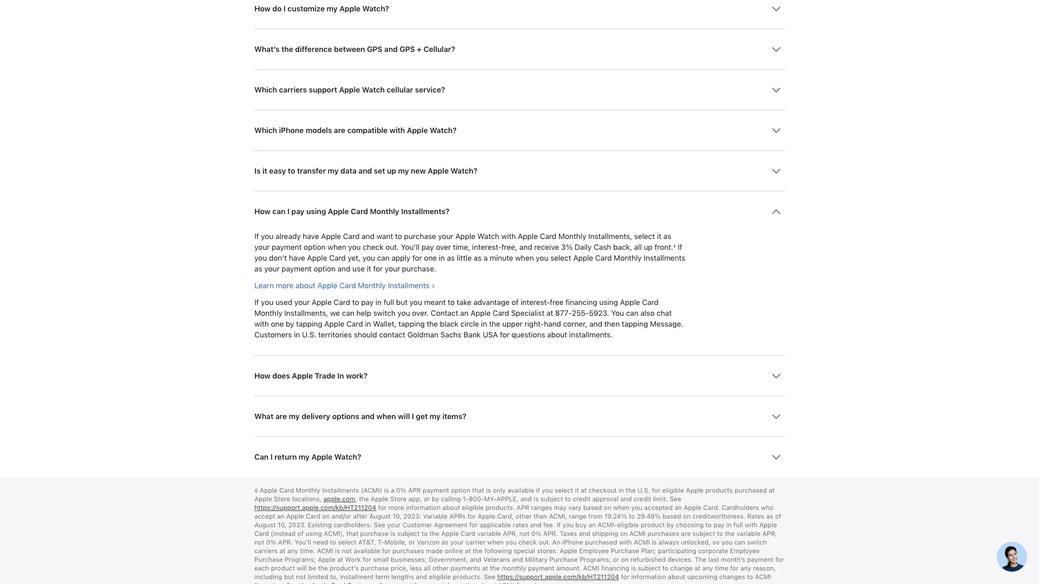 Task type: locate. For each thing, give the bounding box(es) containing it.
1 vertical spatial ◊
[[254, 487, 260, 495]]

installments,
[[588, 232, 632, 241], [284, 309, 328, 318]]

◊ right all
[[673, 243, 676, 249]]

as up front.
[[663, 232, 671, 241]]

and right options
[[361, 412, 375, 422]]

installments up but
[[388, 281, 430, 290]]

0 vertical spatial which
[[254, 85, 277, 95]]

installments inside if you don't have apple card yet, you can apply for one in as little as a minute when you select apple card monthly installments as your payment option and use it for your purchase.
[[644, 254, 685, 263]]

0 horizontal spatial tapping
[[296, 320, 322, 329]]

you
[[261, 232, 273, 241], [348, 243, 361, 252], [254, 254, 267, 263], [363, 254, 375, 263], [536, 254, 548, 263], [261, 298, 273, 307], [410, 298, 422, 307], [398, 309, 410, 318]]

are right the models on the left top of the page
[[334, 126, 345, 135]]

1 vertical spatial https://support.apple.com/kb/ht211204 link
[[497, 574, 619, 582]]

to up contact
[[448, 298, 455, 307]]

upper
[[502, 320, 523, 329]]

select up all
[[634, 232, 655, 241]]

2 vertical spatial how
[[254, 372, 271, 381]]

how left do
[[254, 4, 271, 13]]

chevrondown image inside 'which iphone models are compatible with apple watch?' "dropdown button"
[[772, 126, 781, 136]]

you up yet,
[[348, 243, 361, 252]]

chevrondown image
[[772, 45, 781, 54], [772, 86, 781, 95], [772, 126, 781, 136], [772, 208, 781, 217], [772, 413, 781, 422], [772, 453, 781, 462]]

1 horizontal spatial https://support.apple.com/kb/ht211204 link
[[497, 574, 619, 582]]

list item
[[254, 191, 785, 356]]

1 horizontal spatial watch
[[477, 232, 499, 241]]

0 vertical spatial up
[[387, 167, 396, 176]]

in down over
[[439, 254, 445, 263]]

pay up already
[[291, 207, 304, 216]]

0 vertical spatial when
[[328, 243, 346, 252]]

do
[[272, 4, 282, 13]]

if inside the if you already have apple card and want to purchase your apple watch with apple card monthly installments, select it as your payment option when you check out. you'll pay over time, interest-free, and receive 3% daily cash back, all up front. ◊
[[254, 232, 259, 241]]

2 horizontal spatial with
[[501, 232, 516, 241]]

how do i customize my apple watch?
[[254, 4, 389, 13]]

1 how from the top
[[254, 4, 271, 13]]

data
[[341, 167, 357, 176]]

0 horizontal spatial with
[[254, 320, 269, 329]]

i right do
[[284, 4, 286, 13]]

1 horizontal spatial ◊
[[673, 243, 676, 249]]

you left don't
[[254, 254, 267, 263]]

1 horizontal spatial select
[[634, 232, 655, 241]]

in
[[337, 372, 344, 381]]

if left already
[[254, 232, 259, 241]]

how inside list item
[[254, 207, 271, 216]]

select inside if you don't have apple card yet, you can apply for one in as little as a minute when you select apple card monthly installments as your payment option and use it for your purchase.
[[550, 254, 571, 263]]

chevrondown image inside "what are my delivery options and when will i get my items?" dropdown button
[[772, 413, 781, 422]]

your down don't
[[264, 264, 280, 274]]

apply
[[392, 254, 410, 263]]

0 horizontal spatial interest-
[[472, 243, 501, 252]]

2 chevrondown image from the top
[[772, 167, 781, 176]]

installments.
[[569, 331, 613, 340]]

0 vertical spatial it
[[262, 167, 267, 176]]

i
[[284, 4, 286, 13], [287, 207, 289, 216], [412, 412, 414, 422], [270, 453, 273, 462]]

1 vertical spatial are
[[275, 412, 287, 422]]

1 vertical spatial chevrondown image
[[772, 167, 781, 176]]

2 chevrondown image from the top
[[772, 86, 781, 95]]

1 horizontal spatial one
[[424, 254, 437, 263]]

advantage
[[473, 298, 510, 307]]

can up already
[[272, 207, 285, 216]]

0 vertical spatial if
[[254, 232, 259, 241]]

which inside dropdown button
[[254, 85, 277, 95]]

monthly up 3%
[[558, 232, 586, 241]]

apple
[[339, 4, 360, 13], [339, 85, 360, 95], [407, 126, 428, 135], [428, 167, 449, 176], [328, 207, 349, 216], [321, 232, 341, 241], [455, 232, 475, 241], [518, 232, 538, 241], [307, 254, 327, 263], [573, 254, 593, 263], [317, 281, 337, 290], [312, 298, 332, 307], [620, 298, 640, 307], [471, 309, 491, 318], [324, 320, 344, 329], [292, 372, 313, 381], [311, 453, 332, 462]]

chevrondown image for +
[[772, 45, 781, 54]]

0 vertical spatial with
[[390, 126, 405, 135]]

2 vertical spatial pay
[[361, 298, 374, 307]]

up
[[387, 167, 396, 176], [644, 243, 653, 252]]

can right you
[[626, 309, 639, 318]]

have for already
[[303, 232, 319, 241]]

2 horizontal spatial tapping
[[622, 320, 648, 329]]

0 vertical spatial for
[[412, 254, 422, 263]]

one
[[424, 254, 437, 263], [271, 320, 284, 329]]

installments down front.
[[644, 254, 685, 263]]

take
[[457, 298, 471, 307]]

installments, inside if you used your apple card to pay in full but you meant to take advantage of interest-free financing using apple card monthly installments, we can help switch you over. contact an apple card specialist at 877-255-5923. you can also chat with one by tapping apple card in wallet, tapping the black circle in the upper right-hand corner, and then tapping message. customers in u.s. territories should contact goldman sachs bank usa for questions about installments.
[[284, 309, 328, 318]]

1 vertical spatial https://support.apple.com/kb/ht211204
[[497, 574, 619, 582]]

can right 'we'
[[342, 309, 354, 318]]

in up usa
[[481, 320, 487, 329]]

you up over.
[[410, 298, 422, 307]]

gps
[[367, 45, 382, 54], [400, 45, 415, 54]]

◊ inside the if you already have apple card and want to purchase your apple watch with apple card monthly installments, select it as your payment option when you check out. you'll pay over time, interest-free, and receive 3% daily cash back, all up front. ◊
[[673, 243, 676, 249]]

work?
[[346, 372, 368, 381]]

have right already
[[303, 232, 319, 241]]

2 horizontal spatial for
[[500, 331, 510, 340]]

1 vertical spatial for
[[373, 264, 383, 274]]

0 horizontal spatial when
[[328, 243, 346, 252]]

which for which carriers support apple watch cellular service?
[[254, 85, 277, 95]]

installments
[[644, 254, 685, 263], [388, 281, 430, 290]]

5 chevrondown image from the top
[[772, 413, 781, 422]]

watch? down options
[[334, 453, 361, 462]]

2 how from the top
[[254, 207, 271, 216]]

my right return
[[299, 453, 310, 462]]

1 horizontal spatial it
[[367, 264, 371, 274]]

0 vertical spatial one
[[424, 254, 437, 263]]

2 vertical spatial chevrondown image
[[772, 372, 781, 381]]

chevrondown image inside is it easy to transfer my data and set up my new apple watch? dropdown button
[[772, 167, 781, 176]]

have inside the if you already have apple card and want to purchase your apple watch with apple card monthly installments, select it as your payment option when you check out. you'll pay over time, interest-free, and receive 3% daily cash back, all up front. ◊
[[303, 232, 319, 241]]

the
[[281, 45, 293, 54], [427, 320, 438, 329], [489, 320, 500, 329]]

the right what's
[[281, 45, 293, 54]]

use
[[352, 264, 365, 274]]

and inside if you don't have apple card yet, you can apply for one in as little as a minute when you select apple card monthly installments as your payment option and use it for your purchase.
[[338, 264, 350, 274]]

0 horizontal spatial using
[[306, 207, 326, 216]]

1 horizontal spatial installments
[[644, 254, 685, 263]]

as
[[663, 232, 671, 241], [447, 254, 455, 263], [474, 254, 482, 263], [254, 264, 262, 274]]

0 vertical spatial how
[[254, 4, 271, 13]]

more
[[276, 281, 294, 290]]

main content
[[0, 0, 1039, 573]]

between
[[334, 45, 365, 54]]

0 horizontal spatial it
[[262, 167, 267, 176]]

what's the difference between gps and gps + cellular?
[[254, 45, 455, 54]]

1 horizontal spatial installments,
[[588, 232, 632, 241]]

have for don't
[[289, 254, 305, 263]]

1 horizontal spatial the
[[427, 320, 438, 329]]

which inside "dropdown button"
[[254, 126, 277, 135]]

customers
[[254, 331, 292, 340]]

can
[[272, 207, 285, 216], [377, 254, 390, 263], [342, 309, 354, 318], [626, 309, 639, 318]]

watch
[[362, 85, 385, 95], [477, 232, 499, 241]]

chevrondown image for will
[[772, 413, 781, 422]]

items?
[[442, 412, 466, 422]]

one up customers
[[271, 320, 284, 329]]

1 vertical spatial select
[[550, 254, 571, 263]]

when
[[328, 243, 346, 252], [515, 254, 534, 263], [376, 412, 396, 422]]

watch? right the new
[[451, 167, 477, 176]]

and left +
[[384, 45, 398, 54]]

with inside if you used your apple card to pay in full but you meant to take advantage of interest-free financing using apple card monthly installments, we can help switch you over. contact an apple card specialist at 877-255-5923. you can also chat with one by tapping apple card in wallet, tapping the black circle in the upper right-hand corner, and then tapping message. customers in u.s. territories should contact goldman sachs bank usa for questions about installments.
[[254, 320, 269, 329]]

1 vertical spatial up
[[644, 243, 653, 252]]

0 horizontal spatial for
[[373, 264, 383, 274]]

watch? inside 'which iphone models are compatible with apple watch?' "dropdown button"
[[430, 126, 457, 135]]

card left yet,
[[329, 254, 346, 263]]

the up goldman
[[427, 320, 438, 329]]

it right the is
[[262, 167, 267, 176]]

0 vertical spatial https://support.apple.com/kb/ht211204 link
[[254, 504, 376, 512]]

https://support.apple.com/kb/ht211204
[[254, 504, 376, 512], [497, 574, 619, 582]]

2 tapping from the left
[[398, 320, 425, 329]]

1 horizontal spatial about
[[547, 331, 567, 340]]

what
[[254, 412, 273, 422]]

up right set
[[387, 167, 396, 176]]

contact
[[379, 331, 405, 340]]

installments?
[[401, 207, 449, 216]]

have inside if you don't have apple card yet, you can apply for one in as little as a minute when you select apple card monthly installments as your payment option and use it for your purchase.
[[289, 254, 305, 263]]

1 vertical spatial which
[[254, 126, 277, 135]]

1 horizontal spatial interest-
[[521, 298, 550, 307]]

1 vertical spatial option
[[314, 264, 336, 274]]

if inside if you don't have apple card yet, you can apply for one in as little as a minute when you select apple card monthly installments as your payment option and use it for your purchase.
[[678, 243, 682, 252]]

how for how can i pay using apple card monthly installments?
[[254, 207, 271, 216]]

0 vertical spatial interest-
[[472, 243, 501, 252]]

list item inside 'main content'
[[254, 191, 785, 356]]

select
[[634, 232, 655, 241], [550, 254, 571, 263]]

0 vertical spatial ◊
[[673, 243, 676, 249]]

2 horizontal spatial when
[[515, 254, 534, 263]]

if for if you used your apple card to pay in full but you meant to take advantage of interest-free financing using apple card monthly installments, we can help switch you over. contact an apple card specialist at 877-255-5923. you can also chat with one by tapping apple card in wallet, tapping the black circle in the upper right-hand corner, and then tapping message. customers in u.s. territories should contact goldman sachs bank usa for questions about installments.
[[254, 298, 259, 307]]

black
[[440, 320, 458, 329]]

1 vertical spatial if
[[678, 243, 682, 252]]

purchase
[[404, 232, 436, 241]]

1 vertical spatial about
[[547, 331, 567, 340]]

monthly
[[370, 207, 399, 216], [558, 232, 586, 241], [614, 254, 642, 263], [358, 281, 386, 290], [254, 309, 282, 318]]

0 vertical spatial have
[[303, 232, 319, 241]]

0 vertical spatial about
[[296, 281, 315, 290]]

to up out.
[[395, 232, 402, 241]]

list item containing how can i pay using apple card monthly installments?
[[254, 191, 785, 356]]

up inside dropdown button
[[387, 167, 396, 176]]

does
[[272, 372, 290, 381]]

0 horizontal spatial up
[[387, 167, 396, 176]]

0 horizontal spatial pay
[[291, 207, 304, 216]]

2 horizontal spatial the
[[489, 320, 500, 329]]

which carriers support apple watch cellular service? button
[[254, 70, 785, 110]]

which left the carriers
[[254, 85, 277, 95]]

0 horizontal spatial ◊
[[254, 487, 260, 495]]

cellular
[[387, 85, 413, 95]]

my right customize
[[327, 4, 338, 13]]

usa
[[483, 331, 498, 340]]

0 horizontal spatial one
[[271, 320, 284, 329]]

your right used
[[294, 298, 310, 307]]

if right front.
[[678, 243, 682, 252]]

how does apple trade in work?
[[254, 372, 368, 381]]

0 vertical spatial watch
[[362, 85, 385, 95]]

as inside the if you already have apple card and want to purchase your apple watch with apple card monthly installments, select it as your payment option when you check out. you'll pay over time, interest-free, and receive 3% daily cash back, all up front. ◊
[[663, 232, 671, 241]]

if for if you already have apple card and want to purchase your apple watch with apple card monthly installments, select it as your payment option when you check out. you'll pay over time, interest-free, and receive 3% daily cash back, all up front. ◊
[[254, 232, 259, 241]]

1 horizontal spatial for
[[412, 254, 422, 263]]

about right more
[[296, 281, 315, 290]]

2 horizontal spatial pay
[[422, 243, 434, 252]]

1 horizontal spatial with
[[390, 126, 405, 135]]

1 which from the top
[[254, 85, 277, 95]]

1 vertical spatial interest-
[[521, 298, 550, 307]]

2 which from the top
[[254, 126, 277, 135]]

pay inside how can i pay using apple card monthly installments? dropdown button
[[291, 207, 304, 216]]

apple.com
[[324, 496, 355, 504]]

if down learn
[[254, 298, 259, 307]]

0 vertical spatial pay
[[291, 207, 304, 216]]

1 vertical spatial watch
[[477, 232, 499, 241]]

and up check
[[362, 232, 375, 241]]

apple.com https://support.apple.com/kb/ht211204
[[254, 496, 376, 512]]

you left used
[[261, 298, 273, 307]]

0 vertical spatial https://support.apple.com/kb/ht211204
[[254, 504, 376, 512]]

1 horizontal spatial pay
[[361, 298, 374, 307]]

have
[[303, 232, 319, 241], [289, 254, 305, 263]]

watch?
[[362, 4, 389, 13], [430, 126, 457, 135], [451, 167, 477, 176], [334, 453, 361, 462]]

1 vertical spatial with
[[501, 232, 516, 241]]

up inside the if you already have apple card and want to purchase your apple watch with apple card monthly installments, select it as your payment option when you check out. you'll pay over time, interest-free, and receive 3% daily cash back, all up front. ◊
[[644, 243, 653, 252]]

chevrondown image inside how do i customize my apple watch? dropdown button
[[772, 5, 781, 14]]

1 vertical spatial installments,
[[284, 309, 328, 318]]

1 chevrondown image from the top
[[772, 45, 781, 54]]

the inside dropdown button
[[281, 45, 293, 54]]

for up purchase.
[[412, 254, 422, 263]]

2 horizontal spatial it
[[657, 232, 661, 241]]

6 chevrondown image from the top
[[772, 453, 781, 462]]

2 vertical spatial when
[[376, 412, 396, 422]]

my inside dropdown button
[[299, 453, 310, 462]]

message.
[[650, 320, 683, 329]]

apple inside dropdown button
[[311, 453, 332, 462]]

when inside the if you already have apple card and want to purchase your apple watch with apple card monthly installments, select it as your payment option when you check out. you'll pay over time, interest-free, and receive 3% daily cash back, all up front. ◊
[[328, 243, 346, 252]]

in
[[439, 254, 445, 263], [376, 298, 382, 307], [365, 320, 371, 329], [481, 320, 487, 329], [294, 331, 300, 340]]

is it easy to transfer my data and set up my new apple watch?
[[254, 167, 477, 176]]

0 horizontal spatial gps
[[367, 45, 382, 54]]

2 gps from the left
[[400, 45, 415, 54]]

about down hand
[[547, 331, 567, 340]]

1 vertical spatial when
[[515, 254, 534, 263]]

card
[[351, 207, 368, 216], [343, 232, 360, 241], [540, 232, 556, 241], [329, 254, 346, 263], [595, 254, 612, 263], [339, 281, 356, 290], [334, 298, 350, 307], [642, 298, 659, 307], [493, 309, 509, 318], [346, 320, 363, 329]]

receive
[[534, 243, 559, 252]]

pay up 'help'
[[361, 298, 374, 307]]

chevrondown image for data
[[772, 167, 781, 176]]

installments, up cash
[[588, 232, 632, 241]]

gps right between
[[367, 45, 382, 54]]

are right what
[[275, 412, 287, 422]]

0 vertical spatial option
[[304, 243, 326, 252]]

switch
[[373, 309, 396, 318]]

for down upper
[[500, 331, 510, 340]]

in up should
[[365, 320, 371, 329]]

1 chevrondown image from the top
[[772, 5, 781, 14]]

i inside dropdown button
[[287, 207, 289, 216]]

0 horizontal spatial select
[[550, 254, 571, 263]]

chevrondown image inside how can i pay using apple card monthly installments? dropdown button
[[772, 208, 781, 217]]

0 vertical spatial are
[[334, 126, 345, 135]]

1 vertical spatial it
[[657, 232, 661, 241]]

option
[[304, 243, 326, 252], [314, 264, 336, 274]]

0 vertical spatial installments
[[644, 254, 685, 263]]

1 vertical spatial have
[[289, 254, 305, 263]]

i left get
[[412, 412, 414, 422]]

3 chevrondown image from the top
[[772, 126, 781, 136]]

in left u.s.
[[294, 331, 300, 340]]

how inside dropdown button
[[254, 4, 271, 13]]

have right don't
[[289, 254, 305, 263]]

monthly up want
[[370, 207, 399, 216]]

pay inside the if you already have apple card and want to purchase your apple watch with apple card monthly installments, select it as your payment option when you check out. you'll pay over time, interest-free, and receive 3% daily cash back, all up front. ◊
[[422, 243, 434, 252]]

payment up more
[[282, 264, 312, 274]]

one inside if you don't have apple card yet, you can apply for one in as little as a minute when you select apple card monthly installments as your payment option and use it for your purchase.
[[424, 254, 437, 263]]

when left will at the left of page
[[376, 412, 396, 422]]

0 vertical spatial installments,
[[588, 232, 632, 241]]

tapping up u.s.
[[296, 320, 322, 329]]

models
[[306, 126, 332, 135]]

interest- inside if you used your apple card to pay in full but you meant to take advantage of interest-free financing using apple card monthly installments, we can help switch you over. contact an apple card specialist at 877-255-5923. you can also chat with one by tapping apple card in wallet, tapping the black circle in the upper right-hand corner, and then tapping message. customers in u.s. territories should contact goldman sachs bank usa for questions about installments.
[[521, 298, 550, 307]]

card down 'help'
[[346, 320, 363, 329]]

3 chevrondown image from the top
[[772, 372, 781, 381]]

0 horizontal spatial installments,
[[284, 309, 328, 318]]

with up customers
[[254, 320, 269, 329]]

1 vertical spatial using
[[599, 298, 618, 307]]

monthly down use
[[358, 281, 386, 290]]

1 horizontal spatial are
[[334, 126, 345, 135]]

and down "5923."
[[589, 320, 602, 329]]

using up you
[[599, 298, 618, 307]]

with up free,
[[501, 232, 516, 241]]

1 gps from the left
[[367, 45, 382, 54]]

tapping down over.
[[398, 320, 425, 329]]

2 vertical spatial if
[[254, 298, 259, 307]]

card down advantage
[[493, 309, 509, 318]]

watch up a
[[477, 232, 499, 241]]

2 vertical spatial it
[[367, 264, 371, 274]]

0 horizontal spatial are
[[275, 412, 287, 422]]

can inside dropdown button
[[272, 207, 285, 216]]

0 vertical spatial using
[[306, 207, 326, 216]]

option inside if you don't have apple card yet, you can apply for one in as little as a minute when you select apple card monthly installments as your payment option and use it for your purchase.
[[314, 264, 336, 274]]

it inside if you don't have apple card yet, you can apply for one in as little as a minute when you select apple card monthly installments as your payment option and use it for your purchase.
[[367, 264, 371, 274]]

options
[[332, 412, 359, 422]]

1 horizontal spatial up
[[644, 243, 653, 252]]

gps left +
[[400, 45, 415, 54]]

monthly down used
[[254, 309, 282, 318]]

1 horizontal spatial using
[[599, 298, 618, 307]]

hand
[[544, 320, 561, 329]]

with inside the if you already have apple card and want to purchase your apple watch with apple card monthly installments, select it as your payment option when you check out. you'll pay over time, interest-free, and receive 3% daily cash back, all up front. ◊
[[501, 232, 516, 241]]

1 horizontal spatial when
[[376, 412, 396, 422]]

card up check
[[351, 207, 368, 216]]

it right use
[[367, 264, 371, 274]]

what are my delivery options and when will i get my items?
[[254, 412, 466, 422]]

watch? up what's the difference between gps and gps + cellular?
[[362, 4, 389, 13]]

2 vertical spatial for
[[500, 331, 510, 340]]

and left use
[[338, 264, 350, 274]]

my
[[327, 4, 338, 13], [328, 167, 339, 176], [398, 167, 409, 176], [289, 412, 300, 422], [430, 412, 441, 422], [299, 453, 310, 462]]

i up already
[[287, 207, 289, 216]]

want
[[377, 232, 393, 241]]

watch? inside is it easy to transfer my data and set up my new apple watch? dropdown button
[[451, 167, 477, 176]]

my left the new
[[398, 167, 409, 176]]

what's the difference between gps and gps + cellular? button
[[254, 29, 785, 69]]

the up usa
[[489, 320, 500, 329]]

pay down purchase
[[422, 243, 434, 252]]

0 horizontal spatial watch
[[362, 85, 385, 95]]

return
[[275, 453, 297, 462]]

chevrondown image inside "what's the difference between gps and gps + cellular?" dropdown button
[[772, 45, 781, 54]]

chevrondown image for watch?
[[772, 5, 781, 14]]

2 vertical spatial with
[[254, 320, 269, 329]]

3 how from the top
[[254, 372, 271, 381]]

1 vertical spatial pay
[[422, 243, 434, 252]]

to right easy
[[288, 167, 295, 176]]

select down 3%
[[550, 254, 571, 263]]

installments, up by
[[284, 309, 328, 318]]

how down the is
[[254, 207, 271, 216]]

4 chevrondown image from the top
[[772, 208, 781, 217]]

which left iphone
[[254, 126, 277, 135]]

1 vertical spatial payment
[[282, 264, 312, 274]]

when left check
[[328, 243, 346, 252]]

using down transfer
[[306, 207, 326, 216]]

payment down already
[[272, 243, 302, 252]]

1 tapping from the left
[[296, 320, 322, 329]]

compatible
[[347, 126, 388, 135]]

0 horizontal spatial the
[[281, 45, 293, 54]]

monthly inside the if you already have apple card and want to purchase your apple watch with apple card monthly installments, select it as your payment option when you check out. you'll pay over time, interest-free, and receive 3% daily cash back, all up front. ◊
[[558, 232, 586, 241]]

list
[[254, 0, 785, 478]]

chevrondown image
[[772, 5, 781, 14], [772, 167, 781, 176], [772, 372, 781, 381]]

over
[[436, 243, 451, 252]]

if inside if you used your apple card to pay in full but you meant to take advantage of interest-free financing using apple card monthly installments, we can help switch you over. contact an apple card specialist at 877-255-5923. you can also chat with one by tapping apple card in wallet, tapping the black circle in the upper right-hand corner, and then tapping message. customers in u.s. territories should contact goldman sachs bank usa for questions about installments.
[[254, 298, 259, 307]]

list containing how do i customize my apple watch?
[[254, 0, 785, 478]]

0 horizontal spatial installments
[[388, 281, 430, 290]]

main content containing how do i customize my apple watch?
[[0, 0, 1039, 573]]

it inside is it easy to transfer my data and set up my new apple watch? dropdown button
[[262, 167, 267, 176]]

monthly down back,
[[614, 254, 642, 263]]



Task type: describe. For each thing, give the bounding box(es) containing it.
little
[[457, 254, 472, 263]]

apple inside dropdown button
[[339, 4, 360, 13]]

specialist
[[511, 309, 545, 318]]

at
[[547, 309, 553, 318]]

already
[[275, 232, 301, 241]]

can
[[254, 453, 269, 462]]

3 tapping from the left
[[622, 320, 648, 329]]

of
[[512, 298, 519, 307]]

monthly inside if you don't have apple card yet, you can apply for one in as little as a minute when you select apple card monthly installments as your payment option and use it for your purchase.
[[614, 254, 642, 263]]

meant
[[424, 298, 446, 307]]

can i return my apple watch? button
[[254, 438, 785, 478]]

as left a
[[474, 254, 482, 263]]

as up learn
[[254, 264, 262, 274]]

+
[[417, 45, 422, 54]]

will
[[398, 412, 410, 422]]

pay inside if you used your apple card to pay in full but you meant to take advantage of interest-free financing using apple card monthly installments, we can help switch you over. contact an apple card specialist at 877-255-5923. you can also chat with one by tapping apple card in wallet, tapping the black circle in the upper right-hand corner, and then tapping message. customers in u.s. territories should contact goldman sachs bank usa for questions about installments.
[[361, 298, 374, 307]]

in inside if you don't have apple card yet, you can apply for one in as little as a minute when you select apple card monthly installments as your payment option and use it for your purchase.
[[439, 254, 445, 263]]

interest- inside the if you already have apple card and want to purchase your apple watch with apple card monthly installments, select it as your payment option when you check out. you'll pay over time, interest-free, and receive 3% daily cash back, all up front. ◊
[[472, 243, 501, 252]]

cellular?
[[424, 45, 455, 54]]

are inside "dropdown button"
[[334, 126, 345, 135]]

installments, inside the if you already have apple card and want to purchase your apple watch with apple card monthly installments, select it as your payment option when you check out. you'll pay over time, interest-free, and receive 3% daily cash back, all up front. ◊
[[588, 232, 632, 241]]

one inside if you used your apple card to pay in full but you meant to take advantage of interest-free financing using apple card monthly installments, we can help switch you over. contact an apple card specialist at 877-255-5923. you can also chat with one by tapping apple card in wallet, tapping the black circle in the upper right-hand corner, and then tapping message. customers in u.s. territories should contact goldman sachs bank usa for questions about installments.
[[271, 320, 284, 329]]

learn more about apple card monthly installments
[[254, 281, 430, 290]]

to up 'help'
[[352, 298, 359, 307]]

using inside how can i pay using apple card monthly installments? dropdown button
[[306, 207, 326, 216]]

can i return my apple watch?
[[254, 453, 361, 462]]

territories
[[318, 331, 352, 340]]

easy
[[269, 167, 286, 176]]

my left "data"
[[328, 167, 339, 176]]

out.
[[386, 243, 399, 252]]

all
[[634, 243, 642, 252]]

goldman
[[407, 331, 438, 340]]

1 horizontal spatial https://support.apple.com/kb/ht211204
[[497, 574, 619, 582]]

if you don't have apple card yet, you can apply for one in as little as a minute when you select apple card monthly installments as your payment option and use it for your purchase.
[[254, 243, 685, 274]]

which iphone models are compatible with apple watch? button
[[254, 111, 785, 151]]

but
[[396, 298, 408, 307]]

my left delivery
[[289, 412, 300, 422]]

don't
[[269, 254, 287, 263]]

full
[[384, 298, 394, 307]]

it inside the if you already have apple card and want to purchase your apple watch with apple card monthly installments, select it as your payment option when you check out. you'll pay over time, interest-free, and receive 3% daily cash back, all up front. ◊
[[657, 232, 661, 241]]

free
[[550, 298, 564, 307]]

in left full
[[376, 298, 382, 307]]

you down check
[[363, 254, 375, 263]]

3%
[[561, 243, 573, 252]]

front.
[[655, 243, 673, 252]]

time,
[[453, 243, 470, 252]]

how does apple trade in work? button
[[254, 356, 785, 396]]

chevrondown image for monthly
[[772, 208, 781, 217]]

0 horizontal spatial https://support.apple.com/kb/ht211204
[[254, 504, 376, 512]]

chevrondown image for watch?
[[772, 126, 781, 136]]

card down cash
[[595, 254, 612, 263]]

with inside "dropdown button"
[[390, 126, 405, 135]]

are inside dropdown button
[[275, 412, 287, 422]]

and right free,
[[519, 243, 532, 252]]

card up yet,
[[343, 232, 360, 241]]

if for if you don't have apple card yet, you can apply for one in as little as a minute when you select apple card monthly installments as your payment option and use it for your purchase.
[[678, 243, 682, 252]]

help
[[356, 309, 371, 318]]

back,
[[613, 243, 632, 252]]

watch inside dropdown button
[[362, 85, 385, 95]]

which for which iphone models are compatible with apple watch?
[[254, 126, 277, 135]]

bank
[[464, 331, 481, 340]]

apple inside "dropdown button"
[[407, 126, 428, 135]]

how for how does apple trade in work?
[[254, 372, 271, 381]]

watch inside the if you already have apple card and want to purchase your apple watch with apple card monthly installments, select it as your payment option when you check out. you'll pay over time, interest-free, and receive 3% daily cash back, all up front. ◊
[[477, 232, 499, 241]]

right-
[[525, 320, 544, 329]]

chevrondown image inside can i return my apple watch? dropdown button
[[772, 453, 781, 462]]

monthly inside how can i pay using apple card monthly installments? dropdown button
[[370, 207, 399, 216]]

select inside the if you already have apple card and want to purchase your apple watch with apple card monthly installments, select it as your payment option when you check out. you'll pay over time, interest-free, and receive 3% daily cash back, all up front. ◊
[[634, 232, 655, 241]]

carriers
[[279, 85, 307, 95]]

877-
[[555, 309, 572, 318]]

financing
[[566, 298, 597, 307]]

by
[[286, 320, 294, 329]]

service?
[[415, 85, 445, 95]]

monthly inside if you used your apple card to pay in full but you meant to take advantage of interest-free financing using apple card monthly installments, we can help switch you over. contact an apple card specialist at 877-255-5923. you can also chat with one by tapping apple card in wallet, tapping the black circle in the upper right-hand corner, and then tapping message. customers in u.s. territories should contact goldman sachs bank usa for questions about installments.
[[254, 309, 282, 318]]

your inside if you used your apple card to pay in full but you meant to take advantage of interest-free financing using apple card monthly installments, we can help switch you over. contact an apple card specialist at 877-255-5923. you can also chat with one by tapping apple card in wallet, tapping the black circle in the upper right-hand corner, and then tapping message. customers in u.s. territories should contact goldman sachs bank usa for questions about installments.
[[294, 298, 310, 307]]

chevrondown image inside how does apple trade in work? dropdown button
[[772, 372, 781, 381]]

watch? inside how do i customize my apple watch? dropdown button
[[362, 4, 389, 13]]

circle
[[460, 320, 479, 329]]

option inside the if you already have apple card and want to purchase your apple watch with apple card monthly installments, select it as your payment option when you check out. you'll pay over time, interest-free, and receive 3% daily cash back, all up front. ◊
[[304, 243, 326, 252]]

you
[[611, 309, 624, 318]]

payment inside if you don't have apple card yet, you can apply for one in as little as a minute when you select apple card monthly installments as your payment option and use it for your purchase.
[[282, 264, 312, 274]]

when inside "what are my delivery options and when will i get my items?" dropdown button
[[376, 412, 396, 422]]

1 vertical spatial installments
[[388, 281, 430, 290]]

which carriers support apple watch cellular service?
[[254, 85, 445, 95]]

for inside if you used your apple card to pay in full but you meant to take advantage of interest-free financing using apple card monthly installments, we can help switch you over. contact an apple card specialist at 877-255-5923. you can also chat with one by tapping apple card in wallet, tapping the black circle in the upper right-hand corner, and then tapping message. customers in u.s. territories should contact goldman sachs bank usa for questions about installments.
[[500, 331, 510, 340]]

used
[[275, 298, 292, 307]]

what are my delivery options and when will i get my items? button
[[254, 397, 785, 437]]

you down receive
[[536, 254, 548, 263]]

payment inside the if you already have apple card and want to purchase your apple watch with apple card monthly installments, select it as your payment option when you check out. you'll pay over time, interest-free, and receive 3% daily cash back, all up front. ◊
[[272, 243, 302, 252]]

you left already
[[261, 232, 273, 241]]

card down use
[[339, 281, 356, 290]]

should
[[354, 331, 377, 340]]

card up 'we'
[[334, 298, 350, 307]]

my right get
[[430, 412, 441, 422]]

as down over
[[447, 254, 455, 263]]

transfer
[[297, 167, 326, 176]]

and inside if you used your apple card to pay in full but you meant to take advantage of interest-free financing using apple card monthly installments, we can help switch you over. contact an apple card specialist at 877-255-5923. you can also chat with one by tapping apple card in wallet, tapping the black circle in the upper right-hand corner, and then tapping message. customers in u.s. territories should contact goldman sachs bank usa for questions about installments.
[[589, 320, 602, 329]]

also
[[641, 309, 655, 318]]

list inside 'main content'
[[254, 0, 785, 478]]

can inside if you don't have apple card yet, you can apply for one in as little as a minute when you select apple card monthly installments as your payment option and use it for your purchase.
[[377, 254, 390, 263]]

new
[[411, 167, 426, 176]]

u.s.
[[302, 331, 316, 340]]

your up don't
[[254, 243, 270, 252]]

chat
[[657, 309, 672, 318]]

trade
[[315, 372, 335, 381]]

and left set
[[358, 167, 372, 176]]

you'll
[[401, 243, 420, 252]]

which iphone models are compatible with apple watch?
[[254, 126, 457, 135]]

minute
[[490, 254, 513, 263]]

card inside how can i pay using apple card monthly installments? dropdown button
[[351, 207, 368, 216]]

cash
[[594, 243, 611, 252]]

purchase.
[[402, 264, 436, 274]]

255-
[[572, 309, 589, 318]]

what's
[[254, 45, 280, 54]]

delivery
[[302, 412, 330, 422]]

is
[[254, 167, 261, 176]]

set
[[374, 167, 385, 176]]

we
[[330, 309, 340, 318]]

chevrondown image inside which carriers support apple watch cellular service? dropdown button
[[772, 86, 781, 95]]

sachs
[[440, 331, 462, 340]]

using inside if you used your apple card to pay in full but you meant to take advantage of interest-free financing using apple card monthly installments, we can help switch you over. contact an apple card specialist at 877-255-5923. you can also chat with one by tapping apple card in wallet, tapping the black circle in the upper right-hand corner, and then tapping message. customers in u.s. territories should contact goldman sachs bank usa for questions about installments.
[[599, 298, 618, 307]]

apple.com link
[[324, 496, 355, 504]]

card up receive
[[540, 232, 556, 241]]

when inside if you don't have apple card yet, you can apply for one in as little as a minute when you select apple card monthly installments as your payment option and use it for your purchase.
[[515, 254, 534, 263]]

difference
[[295, 45, 332, 54]]

how can i pay using apple card monthly installments? button
[[254, 192, 785, 232]]

then
[[604, 320, 620, 329]]

an
[[460, 309, 469, 318]]

i inside dropdown button
[[270, 453, 273, 462]]

about inside if you used your apple card to pay in full but you meant to take advantage of interest-free financing using apple card monthly installments, we can help switch you over. contact an apple card specialist at 877-255-5923. you can also chat with one by tapping apple card in wallet, tapping the black circle in the upper right-hand corner, and then tapping message. customers in u.s. territories should contact goldman sachs bank usa for questions about installments.
[[547, 331, 567, 340]]

daily
[[575, 243, 592, 252]]

watch? inside can i return my apple watch? dropdown button
[[334, 453, 361, 462]]

0 horizontal spatial https://support.apple.com/kb/ht211204 link
[[254, 504, 376, 512]]

if you already have apple card and want to purchase your apple watch with apple card monthly installments, select it as your payment option when you check out. you'll pay over time, interest-free, and receive 3% daily cash back, all up front. ◊
[[254, 232, 676, 252]]

questions
[[512, 331, 545, 340]]

and inside dropdown button
[[361, 412, 375, 422]]

your up over
[[438, 232, 453, 241]]

learn more about apple card monthly installments link
[[254, 281, 435, 290]]

0 horizontal spatial about
[[296, 281, 315, 290]]

card up also
[[642, 298, 659, 307]]

yet,
[[348, 254, 361, 263]]

to inside the if you already have apple card and want to purchase your apple watch with apple card monthly installments, select it as your payment option when you check out. you'll pay over time, interest-free, and receive 3% daily cash back, all up front. ◊
[[395, 232, 402, 241]]

customize
[[288, 4, 325, 13]]

your down the 'apply'
[[385, 264, 400, 274]]

a
[[484, 254, 488, 263]]

to inside dropdown button
[[288, 167, 295, 176]]

you down but
[[398, 309, 410, 318]]

5923.
[[589, 309, 609, 318]]

how for how do i customize my apple watch?
[[254, 4, 271, 13]]

if you used your apple card to pay in full but you meant to take advantage of interest-free financing using apple card monthly installments, we can help switch you over. contact an apple card specialist at 877-255-5923. you can also chat with one by tapping apple card in wallet, tapping the black circle in the upper right-hand corner, and then tapping message. customers in u.s. territories should contact goldman sachs bank usa for questions about installments.
[[254, 298, 683, 340]]

over.
[[412, 309, 429, 318]]



Task type: vqa. For each thing, say whether or not it's contained in the screenshot.
Company News link
no



